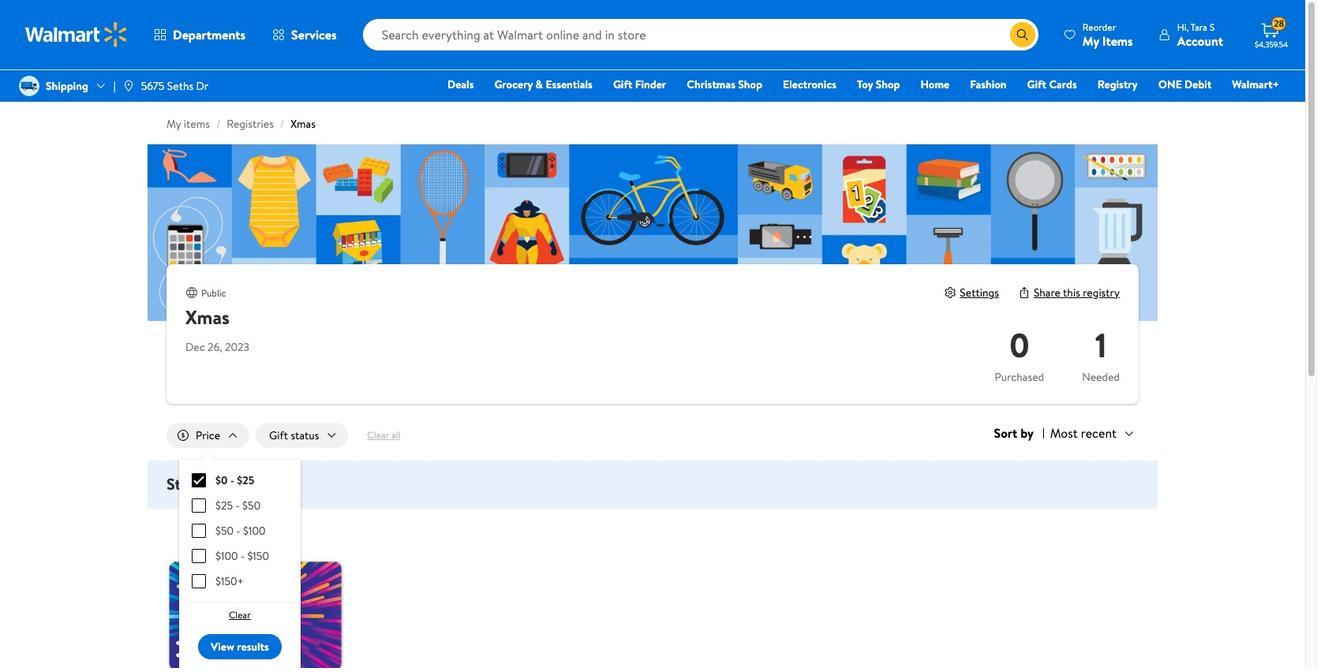 Task type: locate. For each thing, give the bounding box(es) containing it.
electronics
[[783, 77, 837, 92]]

gift inside the gift finder link
[[613, 77, 632, 92]]

reorder my items
[[1083, 20, 1133, 49]]

electronics link
[[776, 76, 844, 93]]

0 vertical spatial xmas
[[291, 116, 316, 132]]

1 vertical spatial clear
[[229, 609, 251, 622]]

1 horizontal spatial clear
[[367, 429, 389, 442]]

0 purchased
[[995, 322, 1044, 385]]

$50 down (
[[242, 498, 261, 514]]

0 vertical spatial $100
[[243, 523, 266, 539]]

$25 - $50 checkbox
[[192, 499, 206, 513]]

$0 - $25
[[215, 473, 254, 489]]

$50 - $100
[[215, 523, 266, 539]]

most
[[1050, 425, 1078, 442]]

gift
[[613, 77, 632, 92], [1027, 77, 1047, 92], [269, 428, 288, 444]]

by
[[1021, 425, 1034, 442]]

$25 - $50
[[215, 498, 261, 514]]

view results button
[[198, 635, 282, 660]]

view
[[211, 639, 234, 655]]

shop right christmas
[[738, 77, 763, 92]]

cards
[[1049, 77, 1077, 92]]

my left items
[[167, 116, 181, 132]]

hi,
[[1177, 20, 1189, 34]]

1 horizontal spatial 1
[[1095, 322, 1107, 369]]

clear up view results
[[229, 609, 251, 622]]

0 horizontal spatial $100
[[215, 549, 238, 564]]

- left $150
[[240, 549, 245, 564]]

1 horizontal spatial my
[[1083, 32, 1099, 49]]

0 vertical spatial my
[[1083, 32, 1099, 49]]

gift left status
[[269, 428, 288, 444]]

shop right toy
[[876, 77, 900, 92]]

$50 right $50 - $100 checkbox at the left bottom of the page
[[215, 523, 234, 539]]

my inside "reorder my items"
[[1083, 32, 1099, 49]]

 image right |
[[122, 80, 135, 92]]

1 vertical spatial 1
[[258, 476, 262, 493]]

/ right items
[[216, 116, 220, 132]]

shop
[[738, 77, 763, 92], [876, 77, 900, 92]]

$100 - $150 checkbox
[[192, 549, 206, 564]]

gift cards link
[[1020, 76, 1084, 93]]

xmas right 'registries'
[[291, 116, 316, 132]]

xmas
[[291, 116, 316, 132], [185, 304, 230, 331]]

&
[[536, 77, 543, 92]]

1 vertical spatial xmas
[[185, 304, 230, 331]]

0 horizontal spatial  image
[[19, 76, 39, 96]]

clear
[[367, 429, 389, 442], [229, 609, 251, 622]]

0 horizontal spatial my
[[167, 116, 181, 132]]

my left the items
[[1083, 32, 1099, 49]]

gift for gift status
[[269, 428, 288, 444]]

$100 up $150+ on the left bottom of page
[[215, 549, 238, 564]]

let's celebrate walmart gift card image
[[167, 528, 345, 669]]

- down the $25 - $50
[[236, 523, 241, 539]]

clear left "all"
[[367, 429, 389, 442]]

1 horizontal spatial xmas
[[291, 116, 316, 132]]

1 horizontal spatial  image
[[122, 80, 135, 92]]

my
[[1083, 32, 1099, 49], [167, 116, 181, 132]]

2 shop from the left
[[876, 77, 900, 92]]

1 horizontal spatial $100
[[243, 523, 266, 539]]

gift left finder at the top of page
[[613, 77, 632, 92]]

$50
[[242, 498, 261, 514], [215, 523, 234, 539]]

1
[[1095, 322, 1107, 369], [258, 476, 262, 493]]

- right '$0'
[[230, 473, 234, 489]]

clear button
[[198, 603, 282, 628]]

/
[[216, 116, 220, 132], [280, 116, 284, 132]]

$25 down needed
[[215, 498, 233, 514]]

needed
[[1082, 369, 1120, 385]]

2 horizontal spatial gift
[[1027, 77, 1047, 92]]

1 up needed
[[1095, 322, 1107, 369]]

 image
[[19, 76, 39, 96], [122, 80, 135, 92]]

share
[[1034, 285, 1061, 301]]

0 horizontal spatial /
[[216, 116, 220, 132]]

clear for clear all
[[367, 429, 389, 442]]

clear inside clear button
[[229, 609, 251, 622]]

 image left shipping
[[19, 76, 39, 96]]

Search search field
[[363, 19, 1039, 51]]

$4,359.54
[[1255, 39, 1288, 50]]

$150
[[247, 549, 269, 564]]

clear inside clear all 'button'
[[367, 429, 389, 442]]

0 horizontal spatial gift
[[269, 428, 288, 444]]

view results
[[211, 639, 269, 655]]

one
[[1158, 77, 1182, 92]]

0 vertical spatial clear
[[367, 429, 389, 442]]

1 vertical spatial $100
[[215, 549, 238, 564]]

1 vertical spatial $25
[[215, 498, 233, 514]]

0 horizontal spatial xmas
[[185, 304, 230, 331]]

this
[[1063, 285, 1080, 301]]

/ left xmas link
[[280, 116, 284, 132]]

s
[[1210, 20, 1215, 34]]

1 shop from the left
[[738, 77, 763, 92]]

items
[[184, 116, 210, 132]]

0 horizontal spatial 1
[[258, 476, 262, 493]]

gift inside the gift status dropdown button
[[269, 428, 288, 444]]

registries
[[227, 116, 274, 132]]

0 vertical spatial $25
[[237, 473, 254, 489]]

1 horizontal spatial $25
[[237, 473, 254, 489]]

$25 right '$0'
[[237, 473, 254, 489]]

registries link
[[227, 116, 274, 132]]

$50 - $100 checkbox
[[192, 524, 206, 538]]

xmas down "public" at the top of page
[[185, 304, 230, 331]]

- for $0
[[230, 473, 234, 489]]

clear all
[[367, 429, 400, 442]]

still
[[167, 474, 193, 495]]

purchased
[[995, 369, 1044, 385]]

my items / registries / xmas
[[167, 116, 316, 132]]

share this registry
[[1034, 285, 1120, 301]]

28
[[1274, 17, 1285, 30]]

- down $0 - $25
[[236, 498, 240, 514]]

0 horizontal spatial shop
[[738, 77, 763, 92]]

walmart image
[[25, 22, 128, 47]]

share this registry button
[[1018, 285, 1120, 301]]

toy shop link
[[850, 76, 907, 93]]

deals link
[[440, 76, 481, 93]]

1 right $0 - $25
[[258, 476, 262, 493]]

0 horizontal spatial $25
[[215, 498, 233, 514]]

$100 up $150
[[243, 523, 266, 539]]

1 horizontal spatial /
[[280, 116, 284, 132]]

0 vertical spatial $50
[[242, 498, 261, 514]]

1 horizontal spatial shop
[[876, 77, 900, 92]]

$150+ checkbox
[[192, 575, 206, 589]]

1 vertical spatial $50
[[215, 523, 234, 539]]

items
[[1102, 32, 1133, 49]]

fashion link
[[963, 76, 1014, 93]]

(
[[254, 476, 258, 493]]

0 horizontal spatial clear
[[229, 609, 251, 622]]

$150+
[[215, 574, 244, 590]]

$100 - $150
[[215, 549, 269, 564]]

gift inside gift cards link
[[1027, 77, 1047, 92]]

-
[[230, 473, 234, 489], [236, 498, 240, 514], [236, 523, 241, 539], [240, 549, 245, 564]]

walmart+ link
[[1225, 76, 1287, 93]]

still needed ( 1
[[167, 474, 262, 495]]

christmas
[[687, 77, 736, 92]]

1 horizontal spatial gift
[[613, 77, 632, 92]]

0 vertical spatial 1
[[1095, 322, 1107, 369]]

gift left cards
[[1027, 77, 1047, 92]]

debit
[[1185, 77, 1212, 92]]

1 horizontal spatial $50
[[242, 498, 261, 514]]

one debit
[[1158, 77, 1212, 92]]

price button
[[167, 423, 249, 448]]

home link
[[914, 76, 957, 93]]



Task type: vqa. For each thing, say whether or not it's contained in the screenshot.
Departments at top left
yes



Task type: describe. For each thing, give the bounding box(es) containing it.
2 / from the left
[[280, 116, 284, 132]]

departments button
[[140, 16, 259, 54]]

reorder
[[1083, 20, 1116, 34]]

all
[[391, 429, 400, 442]]

toy
[[857, 77, 873, 92]]

shipping
[[46, 78, 88, 94]]

clear for clear
[[229, 609, 251, 622]]

sort
[[994, 425, 1018, 442]]

christmas shop
[[687, 77, 763, 92]]

$0 - $25 checkbox
[[192, 474, 206, 488]]

 image for 5675 seths dr
[[122, 80, 135, 92]]

shop for christmas shop
[[738, 77, 763, 92]]

dec
[[185, 339, 205, 355]]

toy shop
[[857, 77, 900, 92]]

|
[[114, 78, 116, 94]]

dec 26, 2023
[[185, 339, 249, 355]]

gift status
[[269, 428, 319, 444]]

walmart+
[[1232, 77, 1279, 92]]

deals
[[448, 77, 474, 92]]

registry
[[1098, 77, 1138, 92]]

shop for toy shop
[[876, 77, 900, 92]]

 image for shipping
[[19, 76, 39, 96]]

settings button
[[944, 285, 999, 301]]

Walmart Site-Wide search field
[[363, 19, 1039, 51]]

recent
[[1081, 425, 1117, 442]]

registry
[[1083, 285, 1120, 301]]

dr
[[196, 78, 209, 94]]

5675 seths dr
[[141, 78, 209, 94]]

grocery
[[494, 77, 533, 92]]

1 needed
[[1082, 322, 1120, 385]]

grocery & essentials
[[494, 77, 593, 92]]

one debit link
[[1151, 76, 1219, 93]]

gift finder
[[613, 77, 666, 92]]

1 inside still needed ( 1
[[258, 476, 262, 493]]

essentials
[[546, 77, 593, 92]]

0
[[1010, 322, 1030, 369]]

account
[[1177, 32, 1223, 49]]

public
[[201, 287, 226, 300]]

gift for gift cards
[[1027, 77, 1047, 92]]

results
[[237, 639, 269, 655]]

most recent button
[[1044, 423, 1139, 444]]

hi, tara s account
[[1177, 20, 1223, 49]]

0 horizontal spatial $50
[[215, 523, 234, 539]]

needed
[[197, 474, 248, 495]]

services button
[[259, 16, 350, 54]]

- for $100
[[240, 549, 245, 564]]

gift cards
[[1027, 77, 1077, 92]]

1 inside 1 needed
[[1095, 322, 1107, 369]]

sort by
[[994, 425, 1034, 442]]

- for $25
[[236, 498, 240, 514]]

christmas shop link
[[680, 76, 770, 93]]

seths
[[167, 78, 194, 94]]

price
[[196, 428, 220, 444]]

xmas link
[[291, 116, 316, 132]]

my items link
[[167, 116, 210, 132]]

clear all button
[[355, 423, 413, 448]]

home
[[921, 77, 950, 92]]

grocery & essentials link
[[487, 76, 600, 93]]

5675
[[141, 78, 165, 94]]

gift for gift finder
[[613, 77, 632, 92]]

most recent
[[1050, 425, 1117, 442]]

2023
[[225, 339, 249, 355]]

registry link
[[1091, 76, 1145, 93]]

1 vertical spatial my
[[167, 116, 181, 132]]

finder
[[635, 77, 666, 92]]

settings
[[960, 285, 999, 301]]

status
[[291, 428, 319, 444]]

fashion
[[970, 77, 1007, 92]]

departments
[[173, 26, 246, 43]]

search icon image
[[1016, 28, 1029, 41]]

26,
[[208, 339, 222, 355]]

1 / from the left
[[216, 116, 220, 132]]

services
[[291, 26, 337, 43]]

- for $50
[[236, 523, 241, 539]]

gift status button
[[256, 423, 348, 448]]

tara
[[1191, 20, 1208, 34]]

gift finder link
[[606, 76, 673, 93]]



